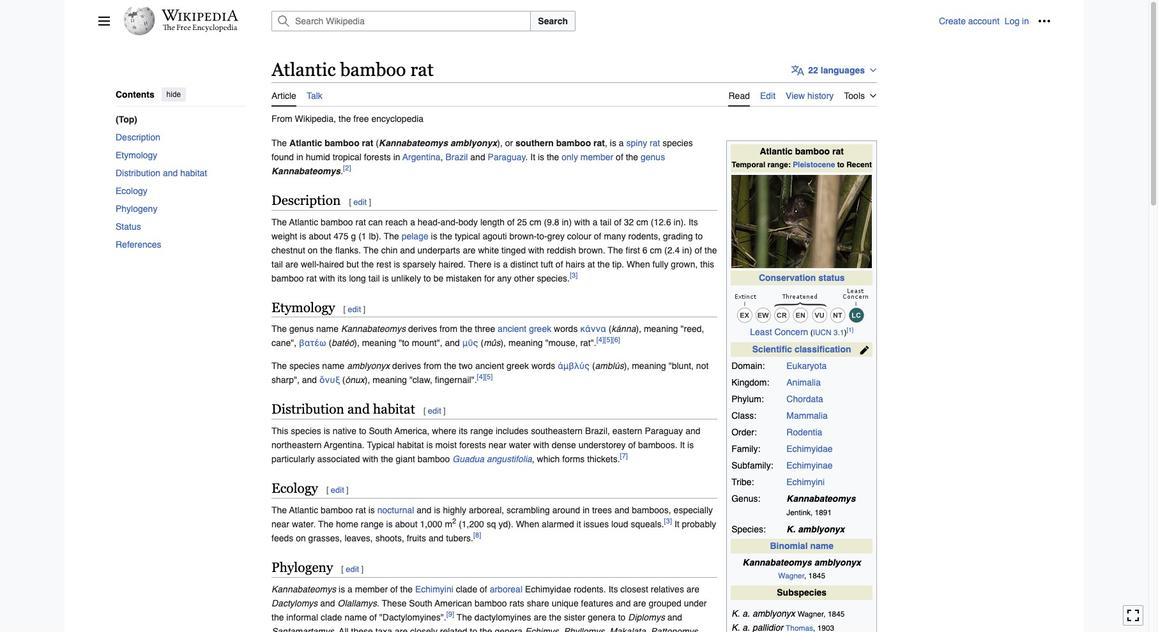 Task type: describe. For each thing, give the bounding box(es) containing it.
amblyonyx up argentina , brazil and paraguay .  it is the only member of the genus kannabateomys . [2]
[[451, 138, 497, 148]]

[6]
[[613, 336, 621, 345]]

[ for description
[[349, 197, 352, 207]]

kannabateomys up argentina link
[[379, 138, 448, 148]]

the atlantic bamboo rat is nocturnal
[[272, 506, 414, 516]]

etymology inside atlantic bamboo rat element
[[272, 300, 335, 315]]

, inside binomial name kannabateomys amblyonyx wagner , 1845
[[805, 572, 807, 581]]

to left be
[[424, 273, 431, 283]]

tools
[[845, 91, 865, 101]]

bamboo up only
[[557, 138, 591, 148]]

kannabateomys jentink, 1891
[[787, 494, 856, 518]]

argentina
[[403, 152, 441, 162]]

μῦς
[[463, 338, 478, 349]]

bamboo inside 'this species is native to south america, where its range includes southeastern brazil, eastern paraguay and northeastern argentina. typical habitat is moist forests near water with dense understorey of bamboos. it is particularly associated with the giant bamboo'
[[418, 455, 450, 465]]

, inside argentina , brazil and paraguay .  it is the only member of the genus kannabateomys . [2]
[[441, 152, 443, 162]]

concern
[[775, 328, 809, 338]]

( right μῦς
[[481, 338, 484, 349]]

its inside 'this species is native to south america, where its range includes southeastern brazil, eastern paraguay and northeastern argentina. typical habitat is moist forests near water with dense understorey of bamboos. it is particularly associated with the giant bamboo'
[[459, 426, 468, 437]]

loud
[[612, 520, 629, 530]]

a left spiny
[[619, 138, 624, 148]]

] for etymology
[[363, 305, 366, 314]]

] for description
[[369, 197, 371, 207]]

2 vertical spatial tail
[[369, 273, 380, 283]]

genus inside argentina , brazil and paraguay .  it is the only member of the genus kannabateomys . [2]
[[641, 152, 665, 162]]

northeastern
[[272, 441, 322, 451]]

southern
[[516, 138, 554, 148]]

includes
[[496, 426, 529, 437]]

member inside argentina , brazil and paraguay .  it is the only member of the genus kannabateomys . [2]
[[581, 152, 614, 162]]

underparts
[[418, 245, 461, 255]]

of inside 'this species is native to south america, where its range includes southeastern brazil, eastern paraguay and northeastern argentina. typical habitat is moist forests near water with dense understorey of bamboos. it is particularly associated with the giant bamboo'
[[629, 441, 636, 451]]

the atlantic bamboo rat can reach a head-and-body length of 25 cm (9.8 in) with a tail of 32 cm (12.6 in). its weight is about 475 g (1 lb). the
[[272, 217, 698, 241]]

on inside it probably feeds on grasses, leaves, shoots, fruits and tubers.
[[296, 534, 306, 544]]

with down haired
[[319, 273, 335, 283]]

languages
[[821, 65, 865, 75]]

of up this
[[695, 245, 703, 255]]

amblyonyx inside binomial name kannabateomys amblyonyx wagner , 1845
[[815, 558, 861, 569]]

the up weight
[[272, 217, 287, 227]]

and inside it probably feeds on grasses, leaves, shoots, fruits and tubers.
[[429, 534, 444, 544]]

22 languages
[[809, 65, 865, 75]]

ancient for three
[[498, 324, 527, 335]]

is right rest
[[394, 259, 400, 269]]

"to
[[399, 338, 410, 349]]

1845 inside binomial name kannabateomys amblyonyx wagner , 1845
[[809, 572, 826, 581]]

( right κάννα link
[[609, 324, 612, 335]]

and up the loud
[[615, 506, 630, 516]]

with up guadua angustifolia , which forms thickets. [7]
[[534, 441, 550, 451]]

edit for distribution and habitat
[[428, 407, 442, 416]]

clade inside . these south american bamboo rats share unique features and are grouped under the informal clade name of "dactylomyines".
[[321, 613, 342, 623]]

argentina link
[[403, 152, 441, 162]]

the inside [9] the dactylomyines are the sister genera to diplomys and
[[457, 613, 472, 623]]

its inside the atlantic bamboo rat can reach a head-and-body length of 25 cm (9.8 in) with a tail of 32 cm (12.6 in). its weight is about 475 g (1 lb). the
[[689, 217, 698, 227]]

in left argentina link
[[394, 152, 400, 162]]

olallamys
[[338, 599, 377, 609]]

of up brown. on the top of page
[[594, 231, 602, 241]]

the up sharp",
[[272, 361, 287, 372]]

can
[[369, 217, 383, 227]]

grading
[[663, 231, 693, 241]]

edit for etymology
[[348, 305, 361, 314]]

rat up the home
[[356, 506, 366, 516]]

[ for ecology
[[327, 486, 329, 496]]

( down encyclopedia
[[376, 138, 379, 148]]

are inside [9] the dactylomyines are the sister genera to diplomys and
[[534, 613, 547, 623]]

is left the moist
[[427, 441, 433, 451]]

k. amblyonyx
[[787, 525, 845, 535]]

particularly
[[272, 455, 315, 465]]

name up the "ὄνυξ" link on the left
[[322, 361, 345, 372]]

head-
[[418, 217, 441, 227]]

1 horizontal spatial echimyidae
[[787, 445, 833, 455]]

the down spiny
[[626, 152, 639, 162]]

atlantic up talk link
[[272, 59, 336, 80]]

of left "25 cm" on the left top
[[507, 217, 515, 227]]

of up many
[[614, 217, 622, 227]]

scientific classification
[[753, 345, 852, 355]]

0 horizontal spatial echimyini link
[[415, 585, 454, 595]]

greek for κάννα
[[529, 324, 552, 335]]

[9] the dactylomyines are the sister genera to diplomys and
[[447, 611, 683, 623]]

arboreal link
[[490, 585, 523, 595]]

0 horizontal spatial [5] link
[[485, 373, 493, 382]]

to-
[[537, 231, 548, 241]]

eukaryota link
[[787, 361, 827, 372]]

0 horizontal spatial etymology
[[116, 150, 157, 160]]

of up . these south american bamboo rats share unique features and are grouped under the informal clade name of "dactylomyines".
[[480, 585, 488, 595]]

paraguay inside 'this species is native to south america, where its range includes southeastern brazil, eastern paraguay and northeastern argentina. typical habitat is moist forests near water with dense understorey of bamboos. it is particularly associated with the giant bamboo'
[[645, 426, 683, 437]]

kingdom:
[[732, 378, 770, 388]]

amblyonyx up ónux
[[347, 361, 390, 372]]

0 horizontal spatial tail
[[272, 259, 283, 269]]

binomial name kannabateomys amblyonyx wagner , 1845
[[743, 542, 861, 581]]

its inside is the typical agouti brown-to-grey colour of many rodents, grading to chestnut on the flanks. the chin and underparts are white tinged with reddish brown. the first 6 cm (2.4 in) of the tail are well-haired but the rest is sparsely haired. there is a distinct tuft of hairs at the tip. when fully grown, this bamboo rat with its long tail is unlikely to be mistaken for any other species.
[[338, 273, 347, 283]]

status link
[[116, 218, 246, 235]]

to right grading
[[696, 231, 703, 241]]

language progressive image
[[792, 64, 805, 77]]

(12.6 in).
[[651, 217, 686, 227]]

[ edit ] for phylogeny
[[342, 565, 364, 575]]

species found in humid tropical forests in
[[272, 138, 693, 162]]

the left free
[[339, 114, 351, 124]]

ὄνυξ
[[320, 375, 340, 386]]

feeds
[[272, 534, 294, 544]]

wikipedia image
[[162, 10, 238, 21]]

are inside kannabateomys is a member of the echimyini clade of arboreal echimyidae rodents. its closest relatives are dactylomys and olallamys
[[687, 585, 700, 595]]

is up the shoots,
[[386, 520, 393, 530]]

and inside kannabateomys is a member of the echimyini clade of arboreal echimyidae rodents. its closest relatives are dactylomys and olallamys
[[320, 599, 335, 609]]

range:
[[768, 161, 791, 170]]

and up 1,000 m
[[417, 506, 432, 516]]

from wikipedia, the free encyclopedia
[[272, 114, 424, 124]]

and inside βατέω ( batéō ), meaning "to mount", and μῦς ( mûs ), meaning "mouse, rat". [4] [5] [6]
[[445, 338, 460, 349]]

about inside and is highly arboreal, scrambling around in trees and bamboos, especially near water. the home range is about 1,000 m
[[395, 520, 418, 530]]

0 vertical spatial [3] link
[[570, 271, 578, 280]]

are down typical
[[463, 245, 476, 255]]

( right ἀμβλύς
[[592, 361, 595, 372]]

atlantic for the atlantic bamboo rat can reach a head-and-body length of 25 cm (9.8 in) with a tail of 32 cm (12.6 in). its weight is about 475 g (1 lb). the
[[289, 217, 318, 227]]

[ for distribution and habitat
[[424, 407, 426, 416]]

iucn 3.1 link
[[813, 329, 845, 338]]

and up native
[[348, 402, 370, 418]]

bamboo inside the atlantic bamboo rat can reach a head-and-body length of 25 cm (9.8 in) with a tail of 32 cm (12.6 in). its weight is about 475 g (1 lb). the
[[321, 217, 353, 227]]

0 vertical spatial description
[[116, 132, 160, 142]]

the inside kannabateomys is a member of the echimyini clade of arboreal echimyidae rodents. its closest relatives are dactylomys and olallamys
[[400, 585, 413, 595]]

derives for amblyonyx
[[393, 361, 421, 372]]

atlantic for the atlantic bamboo rat ( kannabateomys amblyonyx ), or southern bamboo rat , is a spiny rat
[[290, 138, 322, 148]]

tribe:
[[732, 478, 755, 488]]

log in and more options image
[[1039, 15, 1051, 27]]

1 horizontal spatial [3] link
[[664, 517, 672, 526]]

edit for phylogeny
[[346, 565, 359, 575]]

[6] link
[[613, 336, 621, 345]]

bamboo inside . these south american bamboo rats share unique features and are grouped under the informal clade name of "dactylomyines".
[[475, 599, 507, 609]]

[8] link
[[474, 531, 482, 540]]

the left only
[[547, 152, 560, 162]]

squeals.
[[631, 520, 664, 530]]

animalia
[[787, 378, 821, 388]]

rat inside the atlantic bamboo rat can reach a head-and-body length of 25 cm (9.8 in) with a tail of 32 cm (12.6 in). its weight is about 475 g (1 lb). the
[[356, 217, 366, 227]]

it inside argentina , brazil and paraguay .  it is the only member of the genus kannabateomys . [2]
[[531, 152, 536, 162]]

from
[[272, 114, 293, 124]]

the down many
[[608, 245, 624, 255]]

] for ecology
[[346, 486, 349, 496]]

edit for description
[[354, 197, 367, 207]]

1 vertical spatial habitat
[[373, 402, 415, 418]]

Search search field
[[256, 11, 940, 31]]

bamboos,
[[632, 506, 672, 516]]

βατέω ( batéō ), meaning "to mount", and μῦς ( mûs ), meaning "mouse, rat". [4] [5] [6]
[[299, 336, 621, 349]]

the inside [9] the dactylomyines are the sister genera to diplomys and
[[549, 613, 562, 623]]

1 vertical spatial .
[[341, 166, 343, 176]]

name inside binomial name kannabateomys amblyonyx wagner , 1845
[[811, 542, 834, 552]]

), meaning "blunt, not sharp", and
[[272, 361, 709, 386]]

america,
[[395, 426, 430, 437]]

distinct
[[511, 259, 539, 269]]

the down the (1 lb).
[[364, 245, 379, 255]]

fruits
[[407, 534, 426, 544]]

[4] inside "ὄνυξ ( ónux ), meaning "claw, fingernail". [4] [5]"
[[477, 373, 485, 382]]

the up chin
[[384, 231, 399, 241]]

and inside 'this species is native to south america, where its range includes southeastern brazil, eastern paraguay and northeastern argentina. typical habitat is moist forests near water with dense understorey of bamboos. it is particularly associated with the giant bamboo'
[[686, 426, 701, 437]]

on inside is the typical agouti brown-to-grey colour of many rodents, grading to chestnut on the flanks. the chin and underparts are white tinged with reddish brown. the first 6 cm (2.4 in) of the tail are well-haired but the rest is sparsely haired. there is a distinct tuft of hairs at the tip. when fully grown, this bamboo rat with its long tail is unlikely to be mistaken for any other species.
[[308, 245, 318, 255]]

[ for etymology
[[344, 305, 346, 314]]

is left spiny
[[610, 138, 617, 148]]

with down 'typical'
[[363, 455, 379, 465]]

brazil link
[[446, 152, 468, 162]]

the up βατέω ( batéō ), meaning "to mount", and μῦς ( mûs ), meaning "mouse, rat". [4] [5] [6]
[[460, 324, 473, 335]]

0 vertical spatial distribution
[[116, 168, 160, 178]]

[9] link
[[447, 611, 455, 620]]

hide
[[167, 90, 181, 99]]

when inside "2 (1,200 sq yd). when alarmed it issues loud squeals. [3]"
[[516, 520, 540, 530]]

when inside is the typical agouti brown-to-grey colour of many rodents, grading to chestnut on the flanks. the chin and underparts are white tinged with reddish brown. the first 6 cm (2.4 in) of the tail are well-haired but the rest is sparsely haired. there is a distinct tuft of hairs at the tip. when fully grown, this bamboo rat with its long tail is unlikely to be mistaken for any other species.
[[627, 259, 650, 269]]

the up fingernail".
[[444, 361, 457, 372]]

dactylomyines
[[475, 613, 532, 623]]

relatives
[[651, 585, 684, 595]]

hide button
[[161, 87, 186, 102]]

, inside guadua angustifolia , which forms thickets. [7]
[[532, 455, 535, 465]]

), inside "ὄνυξ ( ónux ), meaning "claw, fingernail". [4] [5]"
[[365, 375, 370, 386]]

a up brown. on the top of page
[[593, 217, 598, 227]]

tuft
[[541, 259, 553, 269]]

it
[[577, 520, 581, 530]]

well-
[[301, 259, 319, 269]]

the up haired
[[320, 245, 333, 255]]

american
[[435, 599, 472, 609]]

rodents.
[[574, 585, 606, 595]]

description inside atlantic bamboo rat element
[[272, 193, 341, 208]]

meaning down ancient greek link
[[509, 338, 543, 349]]

trees
[[592, 506, 612, 516]]

amblyonyx right a.
[[753, 609, 796, 620]]

, up only member link
[[605, 138, 608, 148]]

the genus name kannabateomys derives from the three ancient greek words κάννα ( kánna
[[272, 324, 636, 335]]

recent
[[847, 161, 872, 170]]

), down ancient greek link
[[501, 338, 506, 349]]

and-
[[441, 217, 459, 227]]

0 vertical spatial ecology
[[116, 186, 148, 196]]

south inside . these south american bamboo rats share unique features and are grouped under the informal clade name of "dactylomyines".
[[409, 599, 433, 609]]

is down rest
[[383, 273, 389, 283]]

meaning inside "ὄνυξ ( ónux ), meaning "claw, fingernail". [4] [5]"
[[373, 375, 407, 386]]

is up the any on the left top
[[494, 259, 501, 269]]

), up ónux
[[354, 338, 360, 349]]

the down and-
[[440, 231, 453, 241]]

tip.
[[613, 259, 625, 269]]

] for distribution and habitat
[[444, 407, 446, 416]]

rodentia
[[787, 428, 823, 438]]

fully
[[653, 259, 669, 269]]

1845 inside 'k. a. amblyonyx wagner, 1845'
[[828, 611, 845, 620]]

rat up only member link
[[594, 138, 605, 148]]

rat down search wikipedia search box
[[411, 59, 434, 80]]

spiny
[[627, 138, 648, 148]]

but
[[347, 259, 359, 269]]

to inside [9] the dactylomyines are the sister genera to diplomys and
[[619, 613, 626, 623]]

wikipedia,
[[295, 114, 336, 124]]

and inside . these south american bamboo rats share unique features and are grouped under the informal clade name of "dactylomyines".
[[616, 599, 631, 609]]

[ edit ] for ecology
[[327, 486, 349, 496]]

and inside [9] the dactylomyines are the sister genera to diplomys and
[[668, 613, 683, 623]]

closest
[[621, 585, 649, 595]]

the inside and is highly arboreal, scrambling around in trees and bamboos, especially near water. the home range is about 1,000 m
[[318, 520, 334, 530]]

only
[[562, 152, 578, 162]]

kannabateomys inside kannabateomys is a member of the echimyini clade of arboreal echimyidae rodents. its closest relatives are dactylomys and olallamys
[[272, 585, 336, 595]]

in inside and is highly arboreal, scrambling around in trees and bamboos, especially near water. the home range is about 1,000 m
[[583, 506, 590, 516]]

distribution inside atlantic bamboo rat element
[[272, 402, 344, 418]]

to inside atlantic bamboo rat temporal range: pleistocene to recent
[[838, 161, 845, 170]]

issues
[[584, 520, 609, 530]]

[ edit ] for etymology
[[344, 305, 366, 314]]

[9]
[[447, 611, 455, 620]]

is up 1,000 m
[[434, 506, 441, 516]]

near inside 'this species is native to south america, where its range includes southeastern brazil, eastern paraguay and northeastern argentina. typical habitat is moist forests near water with dense understorey of bamboos. it is particularly associated with the giant bamboo'
[[489, 441, 507, 451]]

fingernail".
[[435, 375, 477, 386]]

it inside 'this species is native to south america, where its range includes southeastern brazil, eastern paraguay and northeastern argentina. typical habitat is moist forests near water with dense understorey of bamboos. it is particularly associated with the giant bamboo'
[[680, 441, 685, 451]]

with down to-
[[529, 245, 545, 255]]

especially
[[674, 506, 713, 516]]

meaning left "to
[[362, 338, 397, 349]]

βατέω link
[[299, 338, 326, 349]]

in right found
[[297, 152, 303, 162]]

the up this
[[705, 245, 718, 255]]

the inside . these south american bamboo rats share unique features and are grouped under the informal clade name of "dactylomyines".
[[272, 613, 284, 623]]

1891
[[815, 509, 832, 518]]

rat up the genus link
[[650, 138, 661, 148]]

] for phylogeny
[[361, 565, 364, 575]]

a up pelage
[[410, 217, 415, 227]]

distribution and habitat inside atlantic bamboo rat element
[[272, 402, 415, 418]]

argentina , brazil and paraguay .  it is the only member of the genus kannabateomys . [2]
[[272, 152, 665, 176]]

forests inside species found in humid tropical forests in
[[364, 152, 391, 162]]

of up these
[[391, 585, 398, 595]]

subspecies
[[777, 588, 827, 599]]

rat inside is the typical agouti brown-to-grey colour of many rodents, grading to chestnut on the flanks. the chin and underparts are white tinged with reddish brown. the first 6 cm (2.4 in) of the tail are well-haired but the rest is sparsely haired. there is a distinct tuft of hairs at the tip. when fully grown, this bamboo rat with its long tail is unlikely to be mistaken for any other species.
[[306, 273, 317, 283]]

0 vertical spatial .
[[526, 152, 528, 162]]

any
[[497, 273, 512, 283]]

habitat inside 'this species is native to south america, where its range includes southeastern brazil, eastern paraguay and northeastern argentina. typical habitat is moist forests near water with dense understorey of bamboos. it is particularly associated with the giant bamboo'
[[397, 441, 424, 451]]

grasses,
[[308, 534, 342, 544]]

is left native
[[324, 426, 330, 437]]

body
[[459, 217, 478, 227]]

shoots,
[[376, 534, 404, 544]]

( right βατέω
[[329, 338, 332, 349]]

the up cane",
[[272, 324, 287, 335]]

0 vertical spatial [3]
[[570, 271, 578, 280]]

conservation
[[759, 273, 816, 283]]

brown.
[[579, 245, 606, 255]]

ὄνυξ ( ónux ), meaning "claw, fingernail". [4] [5]
[[320, 373, 493, 386]]

search button
[[531, 11, 576, 31]]



Task type: locate. For each thing, give the bounding box(es) containing it.
are up under
[[687, 585, 700, 595]]

atlantic bamboo rat temporal range: pleistocene to recent
[[732, 147, 872, 170]]

the right the [9]
[[457, 613, 472, 623]]

0 vertical spatial words
[[554, 324, 578, 335]]

species
[[663, 138, 693, 148], [290, 361, 320, 372], [291, 426, 321, 437]]

1 horizontal spatial forests
[[460, 441, 486, 451]]

1 vertical spatial [3]
[[664, 517, 672, 526]]

edit link for etymology
[[348, 305, 361, 314]]

near
[[489, 441, 507, 451], [272, 520, 290, 530]]

[ up the atlantic bamboo rat is nocturnal
[[327, 486, 329, 496]]

rat inside atlantic bamboo rat temporal range: pleistocene to recent
[[833, 147, 844, 157]]

edit link for distribution and habitat
[[428, 407, 442, 416]]

1 vertical spatial [4]
[[477, 373, 485, 382]]

1 horizontal spatial near
[[489, 441, 507, 451]]

[7] link
[[620, 452, 628, 461]]

0 horizontal spatial [3]
[[570, 271, 578, 280]]

phylogeny down feeds
[[272, 561, 333, 576]]

0 horizontal spatial clade
[[321, 613, 342, 623]]

1 vertical spatial [5] link
[[485, 373, 493, 382]]

water
[[509, 441, 531, 451]]

1 vertical spatial phylogeny
[[272, 561, 333, 576]]

] up where
[[444, 407, 446, 416]]

atlantic up water.
[[289, 506, 318, 516]]

tail right long
[[369, 273, 380, 283]]

[4] down κάννα link
[[597, 336, 605, 345]]

edit up the (1 lb).
[[354, 197, 367, 207]]

echimyidae inside kannabateomys is a member of the echimyini clade of arboreal echimyidae rodents. its closest relatives are dactylomys and olallamys
[[525, 585, 572, 595]]

the up found
[[272, 138, 287, 148]]

0 vertical spatial member
[[581, 152, 614, 162]]

0 horizontal spatial [4] link
[[477, 373, 485, 382]]

name inside . these south american bamboo rats share unique features and are grouped under the informal clade name of "dactylomyines".
[[345, 613, 367, 623]]

least
[[751, 328, 772, 338]]

this species is native to south america, where its range includes southeastern brazil, eastern paraguay and northeastern argentina. typical habitat is moist forests near water with dense understorey of bamboos. it is particularly associated with the giant bamboo
[[272, 426, 701, 465]]

from for three
[[440, 324, 458, 335]]

1 vertical spatial forests
[[460, 441, 486, 451]]

guadua angustifolia link
[[453, 455, 532, 465]]

are down chestnut
[[286, 259, 299, 269]]

wagner
[[779, 572, 805, 581]]

0 horizontal spatial genus
[[290, 324, 314, 335]]

1 horizontal spatial echimyini link
[[787, 478, 825, 488]]

its left closest
[[609, 585, 618, 595]]

sharp",
[[272, 375, 300, 386]]

ancient down mûs
[[476, 361, 504, 372]]

0 vertical spatial its
[[338, 273, 347, 283]]

1 vertical spatial [3] link
[[664, 517, 672, 526]]

nocturnal link
[[378, 506, 414, 516]]

[4] link
[[597, 336, 605, 345], [477, 373, 485, 382]]

[7]
[[620, 452, 628, 461]]

echimyini inside kannabateomys is a member of the echimyini clade of arboreal echimyidae rodents. its closest relatives are dactylomys and olallamys
[[415, 585, 454, 595]]

atlantic bamboo rat element
[[272, 107, 878, 633]]

atlantic for the atlantic bamboo rat is nocturnal
[[289, 506, 318, 516]]

1 horizontal spatial about
[[395, 520, 418, 530]]

0 vertical spatial tail
[[600, 217, 612, 227]]

1 horizontal spatial [4]
[[597, 336, 605, 345]]

[3] inside "2 (1,200 sq yd). when alarmed it issues loud squeals. [3]"
[[664, 517, 672, 526]]

a
[[619, 138, 624, 148], [410, 217, 415, 227], [593, 217, 598, 227], [503, 259, 508, 269], [348, 585, 353, 595]]

the free encyclopedia image
[[163, 24, 237, 33]]

a inside is the typical agouti brown-to-grey colour of many rodents, grading to chestnut on the flanks. the chin and underparts are white tinged with reddish brown. the first 6 cm (2.4 in) of the tail are well-haired but the rest is sparsely haired. there is a distinct tuft of hairs at the tip. when fully grown, this bamboo rat with its long tail is unlikely to be mistaken for any other species.
[[503, 259, 508, 269]]

species for the species name amblyonyx derives from the two ancient greek words ἀμβλύς ( amblús
[[290, 361, 320, 372]]

0 vertical spatial near
[[489, 441, 507, 451]]

1 vertical spatial [5]
[[485, 373, 493, 382]]

[5] inside "ὄνυξ ( ónux ), meaning "claw, fingernail". [4] [5]"
[[485, 373, 493, 382]]

κάννα
[[581, 324, 606, 335]]

member up olallamys
[[355, 585, 388, 595]]

0 horizontal spatial distribution and habitat
[[116, 168, 207, 178]]

view history
[[786, 91, 834, 101]]

bamboos.
[[639, 441, 678, 451]]

is inside the atlantic bamboo rat can reach a head-and-body length of 25 cm (9.8 in) with a tail of 32 cm (12.6 in). its weight is about 475 g (1 lb). the
[[300, 231, 306, 241]]

temporal
[[732, 161, 766, 170]]

kannabateomys up wagner on the bottom of the page
[[743, 558, 812, 569]]

1 vertical spatial distribution
[[272, 402, 344, 418]]

bamboo up tropical
[[325, 138, 360, 148]]

distribution up this
[[272, 402, 344, 418]]

Search Wikipedia search field
[[272, 11, 531, 31]]

and inside the ), meaning "blunt, not sharp", and
[[302, 375, 317, 386]]

are
[[463, 245, 476, 255], [286, 259, 299, 269], [687, 585, 700, 595], [634, 599, 647, 609], [534, 613, 547, 623]]

1 vertical spatial distribution and habitat
[[272, 402, 415, 418]]

1 vertical spatial paraguay
[[645, 426, 683, 437]]

the
[[272, 138, 287, 148], [272, 217, 287, 227], [384, 231, 399, 241], [364, 245, 379, 255], [608, 245, 624, 255], [272, 324, 287, 335], [272, 361, 287, 372], [272, 506, 287, 516], [318, 520, 334, 530], [457, 613, 472, 623]]

about inside the atlantic bamboo rat can reach a head-and-body length of 25 cm (9.8 in) with a tail of 32 cm (12.6 in). its weight is about 475 g (1 lb). the
[[309, 231, 331, 241]]

is inside argentina , brazil and paraguay .  it is the only member of the genus kannabateomys . [2]
[[538, 152, 545, 162]]

0 horizontal spatial member
[[355, 585, 388, 595]]

derives for kannabateomys
[[408, 324, 437, 335]]

edit this classification image
[[860, 346, 870, 355]]

are inside . these south american bamboo rats share unique features and are grouped under the informal clade name of "dactylomyines".
[[634, 599, 647, 609]]

0 vertical spatial from
[[440, 324, 458, 335]]

[ for phylogeny
[[342, 565, 344, 575]]

the
[[339, 114, 351, 124], [547, 152, 560, 162], [626, 152, 639, 162], [440, 231, 453, 241], [320, 245, 333, 255], [705, 245, 718, 255], [362, 259, 374, 269], [598, 259, 610, 269], [460, 324, 473, 335], [444, 361, 457, 372], [381, 455, 394, 465], [400, 585, 413, 595], [272, 613, 284, 623], [549, 613, 562, 623]]

forests right tropical
[[364, 152, 391, 162]]

1 horizontal spatial [4] link
[[597, 336, 605, 345]]

description up weight
[[272, 193, 341, 208]]

arboreal,
[[469, 506, 504, 516]]

0 vertical spatial 1845
[[809, 572, 826, 581]]

tropical
[[333, 152, 362, 162]]

reach
[[386, 217, 408, 227]]

1 vertical spatial echimyidae
[[525, 585, 572, 595]]

subfamily:
[[732, 461, 774, 471]]

ancient up mûs
[[498, 324, 527, 335]]

[4] link down κάννα link
[[597, 336, 605, 345]]

is left the nocturnal
[[369, 506, 375, 516]]

and left ὄνυξ at the left bottom
[[302, 375, 317, 386]]

personal tools navigation
[[940, 11, 1055, 31]]

0 vertical spatial on
[[308, 245, 318, 255]]

kannabateomys inside argentina , brazil and paraguay .  it is the only member of the genus kannabateomys . [2]
[[272, 166, 341, 176]]

, left brazil on the left of the page
[[441, 152, 443, 162]]

and down closest
[[616, 599, 631, 609]]

1 horizontal spatial [5] link
[[605, 336, 613, 345]]

0 horizontal spatial it
[[531, 152, 536, 162]]

atlantic bamboo rat main content
[[267, 58, 1051, 633]]

1 vertical spatial south
[[409, 599, 433, 609]]

of inside argentina , brazil and paraguay .  it is the only member of the genus kannabateomys . [2]
[[616, 152, 624, 162]]

0 horizontal spatial when
[[516, 520, 540, 530]]

read
[[729, 91, 750, 101]]

1 horizontal spatial tail
[[369, 273, 380, 283]]

[5] link right fingernail".
[[485, 373, 493, 382]]

1 horizontal spatial [5]
[[605, 336, 613, 345]]

0 horizontal spatial its
[[609, 585, 618, 595]]

0 vertical spatial forests
[[364, 152, 391, 162]]

eukaryota
[[787, 361, 827, 372]]

wagner link
[[779, 572, 805, 581]]

edit for ecology
[[331, 486, 344, 496]]

2 vertical spatial it
[[675, 520, 680, 530]]

0 vertical spatial it
[[531, 152, 536, 162]]

1845 up subspecies
[[809, 572, 826, 581]]

tail inside the atlantic bamboo rat can reach a head-and-body length of 25 cm (9.8 in) with a tail of 32 cm (12.6 in). its weight is about 475 g (1 lb). the
[[600, 217, 612, 227]]

1 vertical spatial derives
[[393, 361, 421, 372]]

words for κάννα
[[554, 324, 578, 335]]

is right 'bamboos.'
[[688, 441, 694, 451]]

clade
[[456, 585, 478, 595], [321, 613, 342, 623]]

forests inside 'this species is native to south america, where its range includes southeastern brazil, eastern paraguay and northeastern argentina. typical habitat is moist forests near water with dense understorey of bamboos. it is particularly associated with the giant bamboo'
[[460, 441, 486, 451]]

1 vertical spatial when
[[516, 520, 540, 530]]

the up these
[[400, 585, 413, 595]]

edit link for description
[[354, 197, 367, 207]]

rat down free
[[362, 138, 374, 148]]

etymology down (top)
[[116, 150, 157, 160]]

bamboo inside atlantic bamboo rat temporal range: pleistocene to recent
[[796, 147, 830, 157]]

greek for ἀμβλύς
[[507, 361, 529, 372]]

in
[[1023, 16, 1030, 26], [297, 152, 303, 162], [394, 152, 400, 162], [583, 506, 590, 516]]

is
[[610, 138, 617, 148], [538, 152, 545, 162], [300, 231, 306, 241], [431, 231, 438, 241], [394, 259, 400, 269], [494, 259, 501, 269], [383, 273, 389, 283], [324, 426, 330, 437], [427, 441, 433, 451], [688, 441, 694, 451], [369, 506, 375, 516], [434, 506, 441, 516], [386, 520, 393, 530], [339, 585, 345, 595]]

1 horizontal spatial its
[[689, 217, 698, 227]]

), left or in the left top of the page
[[497, 138, 503, 148]]

member inside kannabateomys is a member of the echimyini clade of arboreal echimyidae rodents. its closest relatives are dactylomys and olallamys
[[355, 585, 388, 595]]

bamboo inside is the typical agouti brown-to-grey colour of many rodents, grading to chestnut on the flanks. the chin and underparts are white tinged with reddish brown. the first 6 cm (2.4 in) of the tail are well-haired but the rest is sparsely haired. there is a distinct tuft of hairs at the tip. when fully grown, this bamboo rat with its long tail is unlikely to be mistaken for any other species.
[[272, 273, 304, 283]]

chin
[[381, 245, 398, 255]]

the right but at the top
[[362, 259, 374, 269]]

haired.
[[439, 259, 466, 269]]

distribution and habitat up native
[[272, 402, 415, 418]]

ecology
[[116, 186, 148, 196], [272, 481, 318, 497]]

to inside 'this species is native to south america, where its range includes southeastern brazil, eastern paraguay and northeastern argentina. typical habitat is moist forests near water with dense understorey of bamboos. it is particularly associated with the giant bamboo'
[[359, 426, 367, 437]]

2 vertical spatial species
[[291, 426, 321, 437]]

paraguay inside argentina , brazil and paraguay .  it is the only member of the genus kannabateomys . [2]
[[488, 152, 526, 162]]

. these south american bamboo rats share unique features and are grouped under the informal clade name of "dactylomyines".
[[272, 599, 707, 623]]

1 horizontal spatial clade
[[456, 585, 478, 595]]

edit link for ecology
[[331, 486, 344, 496]]

species up the genus link
[[663, 138, 693, 148]]

0 horizontal spatial description
[[116, 132, 160, 142]]

1 vertical spatial member
[[355, 585, 388, 595]]

argentina.
[[324, 441, 365, 451]]

it down southern
[[531, 152, 536, 162]]

ecology link
[[116, 182, 246, 200]]

encyclopedia
[[372, 114, 424, 124]]

eastern
[[613, 426, 643, 437]]

1 horizontal spatial distribution
[[272, 402, 344, 418]]

and up ecology link
[[163, 168, 178, 178]]

0 horizontal spatial phylogeny
[[116, 203, 157, 214]]

0 vertical spatial [5] link
[[605, 336, 613, 345]]

and down grouped
[[668, 613, 683, 623]]

of right tuft in the top left of the page
[[556, 259, 563, 269]]

to left "recent"
[[838, 161, 845, 170]]

2
[[453, 517, 457, 526]]

,
[[605, 138, 608, 148], [441, 152, 443, 162], [532, 455, 535, 465], [805, 572, 807, 581]]

meaning inside the ), meaning "blunt, not sharp", and
[[632, 361, 667, 372]]

to right genera
[[619, 613, 626, 623]]

and inside argentina , brazil and paraguay .  it is the only member of the genus kannabateomys . [2]
[[471, 152, 486, 162]]

0 horizontal spatial forests
[[364, 152, 391, 162]]

is down southern
[[538, 152, 545, 162]]

[3] link down hairs
[[570, 271, 578, 280]]

bamboo up the home
[[321, 506, 353, 516]]

ancient for two
[[476, 361, 504, 372]]

ancient
[[498, 324, 527, 335], [476, 361, 504, 372]]

), inside the ), meaning "blunt, not sharp", and
[[624, 361, 630, 372]]

menu image
[[98, 15, 111, 27]]

angustifolia
[[487, 455, 532, 465]]

1 horizontal spatial distribution and habitat
[[272, 402, 415, 418]]

the inside 'this species is native to south america, where its range includes southeastern brazil, eastern paraguay and northeastern argentina. typical habitat is moist forests near water with dense understorey of bamboos. it is particularly associated with the giant bamboo'
[[381, 455, 394, 465]]

south inside 'this species is native to south america, where its range includes southeastern brazil, eastern paraguay and northeastern argentina. typical habitat is moist forests near water with dense understorey of bamboos. it is particularly associated with the giant bamboo'
[[369, 426, 393, 437]]

edit link down leaves,
[[346, 565, 359, 575]]

range inside 'this species is native to south america, where its range includes southeastern brazil, eastern paraguay and northeastern argentina. typical habitat is moist forests near water with dense understorey of bamboos. it is particularly associated with the giant bamboo'
[[471, 426, 493, 437]]

0 horizontal spatial ecology
[[116, 186, 148, 196]]

1 vertical spatial 1845
[[828, 611, 845, 620]]

of inside . these south american bamboo rats share unique features and are grouped under the informal clade name of "dactylomyines".
[[370, 613, 377, 623]]

( inside least concern ( iucn 3.1 ) [1]
[[811, 329, 813, 338]]

1 horizontal spatial [3]
[[664, 517, 672, 526]]

about up fruits
[[395, 520, 418, 530]]

near inside and is highly arboreal, scrambling around in trees and bamboos, especially near water. the home range is about 1,000 m
[[272, 520, 290, 530]]

0 horizontal spatial its
[[338, 273, 347, 283]]

article link
[[272, 83, 297, 107]]

paraguay down or in the left top of the page
[[488, 152, 526, 162]]

0 horizontal spatial .
[[341, 166, 343, 176]]

meaning inside ), meaning "reed, cane",
[[644, 324, 679, 335]]

atlantic
[[272, 59, 336, 80], [290, 138, 322, 148], [760, 147, 793, 157], [289, 217, 318, 227], [289, 506, 318, 516]]

kannabateomys inside binomial name kannabateomys amblyonyx wagner , 1845
[[743, 558, 812, 569]]

1 vertical spatial echimyini link
[[415, 585, 454, 595]]

meaning
[[644, 324, 679, 335], [362, 338, 397, 349], [509, 338, 543, 349], [632, 361, 667, 372], [373, 375, 407, 386]]

22
[[809, 65, 819, 75]]

phylogeny up status
[[116, 203, 157, 214]]

genus up "βατέω" link
[[290, 324, 314, 335]]

from for two
[[424, 361, 442, 372]]

scrambling
[[507, 506, 550, 516]]

meaning left "blunt,
[[632, 361, 667, 372]]

[ edit ] for distribution and habitat
[[424, 407, 446, 416]]

[5] inside βατέω ( batéō ), meaning "to mount", and μῦς ( mûs ), meaning "mouse, rat". [4] [5] [6]
[[605, 336, 613, 345]]

0 vertical spatial about
[[309, 231, 331, 241]]

pleistocene link
[[793, 161, 836, 170]]

2 vertical spatial habitat
[[397, 441, 424, 451]]

bamboo up free
[[340, 59, 406, 80]]

edit down leaves,
[[346, 565, 359, 575]]

ónux
[[345, 375, 365, 386]]

with inside the atlantic bamboo rat can reach a head-and-body length of 25 cm (9.8 in) with a tail of 32 cm (12.6 in). its weight is about 475 g (1 lb). the
[[575, 217, 591, 227]]

is up the "underparts"
[[431, 231, 438, 241]]

1 horizontal spatial member
[[581, 152, 614, 162]]

0 horizontal spatial [4]
[[477, 373, 485, 382]]

range inside and is highly arboreal, scrambling around in trees and bamboos, especially near water. the home range is about 1,000 m
[[361, 520, 384, 530]]

of
[[616, 152, 624, 162], [507, 217, 515, 227], [614, 217, 622, 227], [594, 231, 602, 241], [695, 245, 703, 255], [556, 259, 563, 269], [629, 441, 636, 451], [391, 585, 398, 595], [480, 585, 488, 595], [370, 613, 377, 623]]

member
[[581, 152, 614, 162], [355, 585, 388, 595]]

1 vertical spatial from
[[424, 361, 442, 372]]

1 vertical spatial about
[[395, 520, 418, 530]]

[ edit ] up can
[[349, 197, 371, 207]]

ὄνυξ link
[[320, 375, 340, 386]]

species inside species found in humid tropical forests in
[[663, 138, 693, 148]]

weight
[[272, 231, 298, 241]]

a inside kannabateomys is a member of the echimyini clade of arboreal echimyidae rodents. its closest relatives are dactylomys and olallamys
[[348, 585, 353, 595]]

guadua
[[453, 455, 485, 465]]

), right κάννα on the bottom of the page
[[636, 324, 642, 335]]

kannabateomys up 1891
[[787, 494, 856, 505]]

0 vertical spatial paraguay
[[488, 152, 526, 162]]

. inside . these south american bamboo rats share unique features and are grouped under the informal clade name of "dactylomyines".
[[377, 599, 380, 609]]

ecology up status
[[116, 186, 148, 196]]

1 vertical spatial it
[[680, 441, 685, 451]]

0 vertical spatial habitat
[[180, 168, 207, 178]]

jentink,
[[787, 509, 813, 518]]

atlantic up "range:"
[[760, 147, 793, 157]]

species for this species is native to south america, where its range includes southeastern brazil, eastern paraguay and northeastern argentina. typical habitat is moist forests near water with dense understorey of bamboos. it is particularly associated with the giant bamboo
[[291, 426, 321, 437]]

rat down well-
[[306, 273, 317, 283]]

0 horizontal spatial on
[[296, 534, 306, 544]]

. down tropical
[[341, 166, 343, 176]]

kannabateomys up batéō
[[341, 324, 406, 335]]

.
[[526, 152, 528, 162], [341, 166, 343, 176], [377, 599, 380, 609]]

the right at
[[598, 259, 610, 269]]

1 horizontal spatial range
[[471, 426, 493, 437]]

words for ἀμβλύς
[[532, 361, 556, 372]]

(1,200 sq yd).
[[459, 520, 514, 530]]

[ edit ] up the atlantic bamboo rat is nocturnal
[[327, 486, 349, 496]]

1 horizontal spatial 1845
[[828, 611, 845, 620]]

fullscreen image
[[1128, 610, 1140, 623]]

a.
[[743, 609, 750, 620]]

0 horizontal spatial near
[[272, 520, 290, 530]]

2 horizontal spatial .
[[526, 152, 528, 162]]

the up feeds
[[272, 506, 287, 516]]

(9.8 in)
[[544, 217, 572, 227]]

1 vertical spatial [4] link
[[477, 373, 485, 382]]

south up 'typical'
[[369, 426, 393, 437]]

1 vertical spatial on
[[296, 534, 306, 544]]

), inside ), meaning "reed, cane",
[[636, 324, 642, 335]]

, left which
[[532, 455, 535, 465]]

0 vertical spatial [4]
[[597, 336, 605, 345]]

[4] down the species name amblyonyx derives from the two ancient greek words ἀμβλύς ( amblús
[[477, 373, 485, 382]]

to right native
[[359, 426, 367, 437]]

in right log
[[1023, 16, 1030, 26]]

bamboo up pleistocene
[[796, 147, 830, 157]]

[ edit ] down long
[[344, 305, 366, 314]]

1845
[[809, 572, 826, 581], [828, 611, 845, 620]]

1 vertical spatial species
[[290, 361, 320, 372]]

species inside 'this species is native to south america, where its range includes southeastern brazil, eastern paraguay and northeastern argentina. typical habitat is moist forests near water with dense understorey of bamboos. it is particularly associated with the giant bamboo'
[[291, 426, 321, 437]]

0 horizontal spatial echimyidae
[[525, 585, 572, 595]]

1 horizontal spatial when
[[627, 259, 650, 269]]

highly
[[443, 506, 467, 516]]

mûs
[[484, 338, 501, 349]]

mammalia link
[[787, 411, 828, 421]]

0 horizontal spatial paraguay
[[488, 152, 526, 162]]

the up grasses,
[[318, 520, 334, 530]]

0 vertical spatial [4] link
[[597, 336, 605, 345]]

alarmed
[[542, 520, 574, 530]]

in inside personal tools navigation
[[1023, 16, 1030, 26]]

0 vertical spatial species
[[663, 138, 693, 148]]

atlantic up weight
[[289, 217, 318, 227]]

from up βατέω ( batéō ), meaning "to mount", and μῦς ( mûs ), meaning "mouse, rat". [4] [5] [6]
[[440, 324, 458, 335]]

guadua angustifolia , which forms thickets. [7]
[[453, 452, 628, 465]]

ecology inside atlantic bamboo rat element
[[272, 481, 318, 497]]

colour
[[567, 231, 592, 241]]

atlantic inside the atlantic bamboo rat can reach a head-and-body length of 25 cm (9.8 in) with a tail of 32 cm (12.6 in). its weight is about 475 g (1 lb). the
[[289, 217, 318, 227]]

1 vertical spatial words
[[532, 361, 556, 372]]

0 vertical spatial echimyini
[[787, 478, 825, 488]]

clade inside kannabateomys is a member of the echimyini clade of arboreal echimyidae rodents. its closest relatives are dactylomys and olallamys
[[456, 585, 478, 595]]

(1 lb).
[[359, 231, 382, 241]]

account
[[969, 16, 1000, 26]]

description down (top)
[[116, 132, 160, 142]]

[ edit ] for description
[[349, 197, 371, 207]]

edit link for phylogeny
[[346, 565, 359, 575]]

there
[[469, 259, 492, 269]]

status
[[819, 273, 845, 283]]

. down southern
[[526, 152, 528, 162]]

( right ὄνυξ at the left bottom
[[342, 375, 345, 386]]

references
[[116, 239, 161, 250]]

and inside is the typical agouti brown-to-grey colour of many rodents, grading to chestnut on the flanks. the chin and underparts are white tinged with reddish brown. the first 6 cm (2.4 in) of the tail are well-haired but the rest is sparsely haired. there is a distinct tuft of hairs at the tip. when fully grown, this bamboo rat with its long tail is unlikely to be mistaken for any other species.
[[400, 245, 415, 255]]

diplomys
[[629, 613, 665, 623]]

2 vertical spatial .
[[377, 599, 380, 609]]

clade up american
[[456, 585, 478, 595]]

reddish
[[547, 245, 576, 255]]

0 vertical spatial distribution and habitat
[[116, 168, 207, 178]]

[4]
[[597, 336, 605, 345], [477, 373, 485, 382]]

view history link
[[786, 83, 834, 105]]

unique
[[552, 599, 579, 609]]

1 horizontal spatial its
[[459, 426, 468, 437]]

is inside kannabateomys is a member of the echimyini clade of arboreal echimyidae rodents. its closest relatives are dactylomys and olallamys
[[339, 585, 345, 595]]

edit link up where
[[428, 407, 442, 416]]

name up βατέω
[[316, 324, 339, 335]]

atlantic inside atlantic bamboo rat temporal range: pleistocene to recent
[[760, 147, 793, 157]]

0 horizontal spatial range
[[361, 520, 384, 530]]

phylogeny inside atlantic bamboo rat element
[[272, 561, 333, 576]]

( inside "ὄνυξ ( ónux ), meaning "claw, fingernail". [4] [5]"
[[342, 375, 345, 386]]

0 vertical spatial clade
[[456, 585, 478, 595]]

its inside kannabateomys is a member of the echimyini clade of arboreal echimyidae rodents. its closest relatives are dactylomys and olallamys
[[609, 585, 618, 595]]

name down "k. amblyonyx"
[[811, 542, 834, 552]]

etymology link
[[116, 146, 246, 164]]

1 vertical spatial tail
[[272, 259, 283, 269]]

edit link
[[761, 83, 776, 105]]

typical
[[455, 231, 480, 241]]

it inside it probably feeds on grasses, leaves, shoots, fruits and tubers.
[[675, 520, 680, 530]]

0 horizontal spatial [3] link
[[570, 271, 578, 280]]

[
[[349, 197, 352, 207], [344, 305, 346, 314], [424, 407, 426, 416], [327, 486, 329, 496], [342, 565, 344, 575]]

nocturnal
[[378, 506, 414, 516]]

brazil,
[[586, 426, 610, 437]]

humid
[[306, 152, 330, 162]]

1 vertical spatial genus
[[290, 324, 314, 335]]

talk
[[307, 91, 323, 101]]

range up leaves,
[[361, 520, 384, 530]]

2 horizontal spatial tail
[[600, 217, 612, 227]]

1 vertical spatial echimyini
[[415, 585, 454, 595]]

or
[[505, 138, 513, 148]]

[4] inside βατέω ( batéō ), meaning "to mount", and μῦς ( mûs ), meaning "mouse, rat". [4] [5] [6]
[[597, 336, 605, 345]]

many
[[604, 231, 626, 241]]

distribution and habitat up ecology link
[[116, 168, 207, 178]]

features
[[581, 599, 614, 609]]

0 vertical spatial ancient
[[498, 324, 527, 335]]



Task type: vqa. For each thing, say whether or not it's contained in the screenshot.


